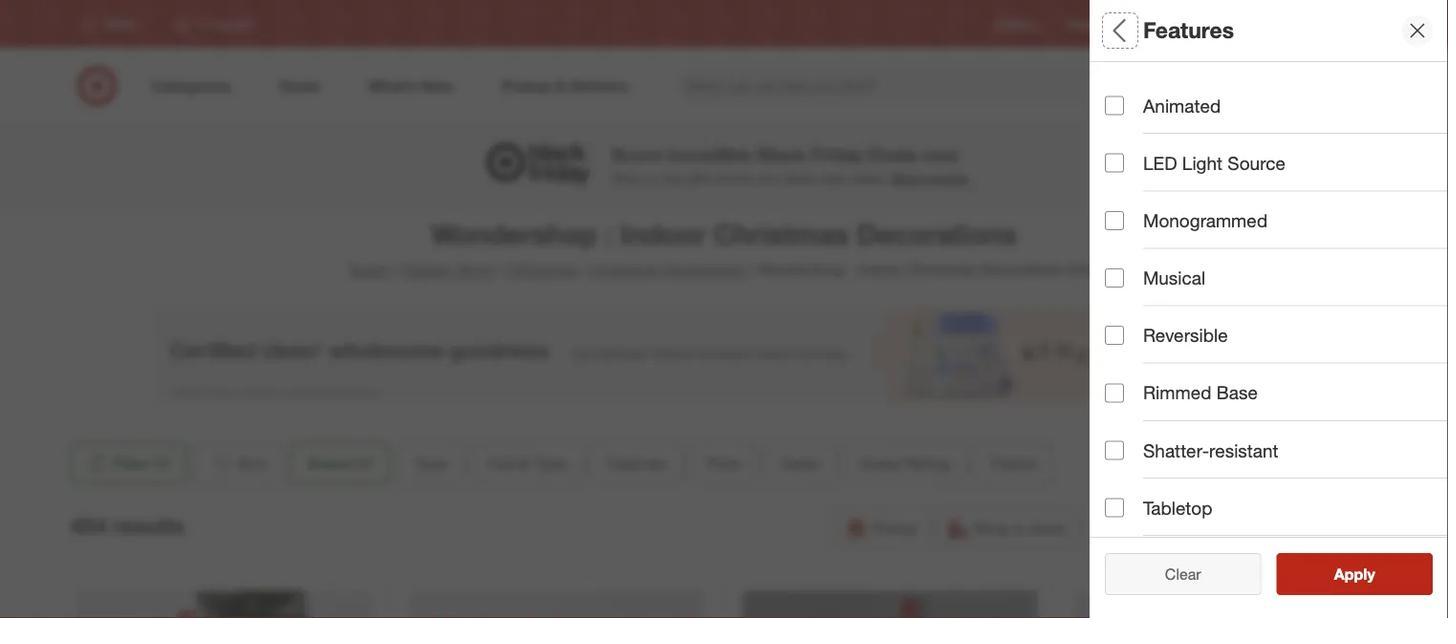 Task type: locate. For each thing, give the bounding box(es) containing it.
0 horizontal spatial frame type button
[[471, 443, 583, 485]]

results for see results
[[1346, 565, 1396, 584]]

0 horizontal spatial frame type
[[487, 454, 567, 473]]

christmas
[[714, 217, 849, 251], [507, 261, 576, 279], [589, 261, 659, 279], [907, 261, 976, 279]]

0 vertical spatial frame type
[[1105, 216, 1205, 238]]

0 horizontal spatial results
[[113, 513, 184, 540]]

target
[[1229, 17, 1261, 31], [347, 261, 389, 279]]

1 vertical spatial features button
[[591, 443, 682, 485]]

type button
[[1105, 62, 1449, 129], [398, 443, 463, 485]]

guest rating button down resistant
[[1105, 464, 1449, 531]]

0 vertical spatial :
[[605, 217, 613, 251]]

2 horizontal spatial deals
[[1105, 417, 1154, 439]]

0 vertical spatial frame
[[1105, 216, 1160, 238]]

0 horizontal spatial type button
[[398, 443, 463, 485]]

brand for brand (1)
[[308, 454, 352, 473]]

Monogrammed checkbox
[[1105, 211, 1125, 230]]

0 horizontal spatial wondershop
[[431, 217, 597, 251]]

0 vertical spatial price button
[[1105, 330, 1449, 397]]

frame type inside all filters dialog
[[1105, 216, 1205, 238]]

shop inside button
[[974, 519, 1010, 538]]

frame type
[[1105, 216, 1205, 238], [487, 454, 567, 473]]

animated
[[1144, 95, 1221, 117]]

: down week.
[[850, 261, 854, 279]]

1 vertical spatial deals
[[1105, 417, 1154, 439]]

0 vertical spatial rating
[[905, 454, 949, 473]]

1 vertical spatial :
[[850, 261, 854, 279]]

rating up "pickup"
[[905, 454, 949, 473]]

guest rating up same day delivery button
[[1105, 483, 1218, 505]]

0 horizontal spatial deals
[[781, 454, 820, 473]]

wondershop down deals
[[758, 261, 845, 279]]

1 horizontal spatial (1)
[[356, 454, 373, 473]]

1 horizontal spatial rating
[[1161, 483, 1218, 505]]

brand right sort
[[308, 454, 352, 473]]

features inside all filters dialog
[[1105, 283, 1181, 305]]

0 horizontal spatial features button
[[591, 443, 682, 485]]

price
[[1105, 350, 1150, 372], [706, 454, 741, 473]]

features button
[[1105, 263, 1449, 330], [591, 443, 682, 485]]

1 vertical spatial shop
[[974, 519, 1010, 538]]

0 horizontal spatial brand
[[308, 454, 352, 473]]

shop left in
[[974, 519, 1010, 538]]

1 vertical spatial price button
[[690, 443, 757, 485]]

rating up same day delivery
[[1161, 483, 1218, 505]]

type button up "source"
[[1105, 62, 1449, 129]]

clear all button
[[1105, 554, 1262, 596]]

0 horizontal spatial shop
[[458, 261, 494, 279]]

indoor
[[620, 217, 706, 251], [858, 261, 903, 279]]

guest rating button
[[844, 443, 966, 485], [1105, 464, 1449, 531]]

guest
[[860, 454, 901, 473], [1105, 483, 1156, 505]]

shatter-resistant
[[1144, 440, 1279, 462]]

/
[[393, 261, 398, 279], [498, 261, 503, 279], [580, 261, 585, 279], [749, 261, 754, 279]]

christmas down saving
[[907, 261, 976, 279]]

1 (1) from the left
[[153, 454, 171, 473]]

1 horizontal spatial shop
[[974, 519, 1010, 538]]

1 vertical spatial guest
[[1105, 483, 1156, 505]]

clear button
[[1105, 554, 1262, 596]]

(1) inside button
[[153, 454, 171, 473]]

all filters
[[1105, 17, 1197, 44]]

features
[[1144, 17, 1235, 44], [1105, 283, 1181, 305], [607, 454, 666, 473]]

on
[[645, 170, 660, 187]]

0 horizontal spatial target
[[347, 261, 389, 279]]

1 horizontal spatial price button
[[1105, 330, 1449, 397]]

:
[[605, 217, 613, 251], [850, 261, 854, 279]]

deals button
[[1105, 397, 1449, 464], [765, 443, 836, 485]]

clear left all
[[1156, 565, 1192, 584]]

0 vertical spatial price
[[1105, 350, 1150, 372]]

christmas right 'christmas' link
[[589, 261, 659, 279]]

see results
[[1315, 565, 1396, 584]]

christmas right holiday shop link on the top left of the page
[[507, 261, 576, 279]]

brand down animated checkbox
[[1105, 142, 1158, 164]]

0 horizontal spatial price button
[[690, 443, 757, 485]]

2 horizontal spatial wondershop
[[1105, 167, 1182, 183]]

target left "circle"
[[1229, 17, 1261, 31]]

deals
[[869, 143, 917, 165], [1105, 417, 1154, 439], [781, 454, 820, 473]]

brand
[[1105, 142, 1158, 164], [308, 454, 352, 473]]

same
[[1120, 519, 1160, 538]]

frame type button
[[1105, 196, 1449, 263], [471, 443, 583, 485]]

0 vertical spatial deals
[[869, 143, 917, 165]]

large climbing santa decorative christmas figurine red - wondershop™ image
[[77, 591, 372, 619], [77, 591, 372, 619], [743, 591, 1038, 619], [743, 591, 1038, 619]]

see results button
[[1277, 554, 1433, 596]]

week.
[[852, 170, 887, 187]]

clear for clear all
[[1156, 565, 1192, 584]]

shatter-
[[1144, 440, 1210, 462]]

decorations
[[857, 217, 1017, 251], [663, 261, 745, 279], [981, 261, 1063, 279]]

apply
[[1335, 565, 1376, 584]]

1 vertical spatial type button
[[398, 443, 463, 485]]

guest up pickup button
[[860, 454, 901, 473]]

wondershop up 'christmas' link
[[431, 217, 597, 251]]

1 horizontal spatial frame type
[[1105, 216, 1205, 238]]

1 vertical spatial guest rating
[[1105, 483, 1218, 505]]

1 vertical spatial features
[[1105, 283, 1181, 305]]

ad
[[1108, 17, 1122, 31]]

0 vertical spatial brand
[[1105, 142, 1158, 164]]

2 vertical spatial wondershop
[[758, 261, 845, 279]]

delivery
[[1195, 519, 1250, 538]]

1 horizontal spatial deals
[[869, 143, 917, 165]]

1 horizontal spatial indoor
[[858, 261, 903, 279]]

0 horizontal spatial frame
[[487, 454, 530, 473]]

shop inside wondershop : indoor christmas decorations target / holiday shop / christmas / christmas decorations / wondershop : indoor christmas decorations (454)
[[458, 261, 494, 279]]

0 vertical spatial results
[[113, 513, 184, 540]]

guest inside all filters dialog
[[1105, 483, 1156, 505]]

: down save
[[605, 217, 613, 251]]

/ right target link
[[393, 261, 398, 279]]

0 horizontal spatial deals button
[[765, 443, 836, 485]]

guest up same
[[1105, 483, 1156, 505]]

clear down same day delivery
[[1165, 565, 1202, 584]]

redcard link
[[1153, 16, 1199, 32]]

sort
[[237, 454, 267, 473]]

0 horizontal spatial (1)
[[153, 454, 171, 473]]

1 horizontal spatial :
[[850, 261, 854, 279]]

0 horizontal spatial :
[[605, 217, 613, 251]]

incredible
[[667, 143, 752, 165]]

1 clear from the left
[[1156, 565, 1192, 584]]

each
[[819, 170, 849, 187]]

sponsored
[[1241, 404, 1298, 419]]

results inside button
[[1346, 565, 1396, 584]]

guest rating button up "pickup"
[[844, 443, 966, 485]]

frame
[[1105, 216, 1160, 238], [487, 454, 530, 473]]

/ right christmas decorations link
[[749, 261, 754, 279]]

1 horizontal spatial frame
[[1105, 216, 1160, 238]]

1 vertical spatial target
[[347, 261, 389, 279]]

1 horizontal spatial guest rating
[[1105, 483, 1218, 505]]

holiday
[[402, 261, 453, 279]]

shop in store button
[[938, 508, 1077, 550]]

0 vertical spatial guest
[[860, 454, 901, 473]]

2 clear from the left
[[1165, 565, 1202, 584]]

filter
[[112, 454, 149, 473]]

clear inside button
[[1156, 565, 1192, 584]]

led light source
[[1144, 152, 1286, 174]]

store
[[1030, 519, 1065, 538]]

christmas down new
[[714, 217, 849, 251]]

rating
[[905, 454, 949, 473], [1161, 483, 1218, 505]]

0 vertical spatial wondershop
[[1105, 167, 1182, 183]]

1 horizontal spatial guest
[[1105, 483, 1156, 505]]

1 horizontal spatial wondershop
[[758, 261, 845, 279]]

pickup
[[872, 519, 918, 538]]

weekly
[[1068, 17, 1105, 31]]

results right '454'
[[113, 513, 184, 540]]

saving
[[927, 170, 968, 187]]

2 vertical spatial features
[[607, 454, 666, 473]]

1 horizontal spatial features button
[[1105, 263, 1449, 330]]

decorations up advertisement region
[[663, 261, 745, 279]]

same day delivery button
[[1085, 508, 1262, 550]]

results
[[113, 513, 184, 540], [1346, 565, 1396, 584]]

0 vertical spatial features
[[1144, 17, 1235, 44]]

0 vertical spatial frame type button
[[1105, 196, 1449, 263]]

rimmed base
[[1144, 382, 1258, 404]]

frame inside all filters dialog
[[1105, 216, 1160, 238]]

type
[[1105, 82, 1146, 104], [1165, 216, 1205, 238], [415, 454, 447, 473], [534, 454, 567, 473]]

shipping
[[1305, 519, 1366, 538]]

target left the holiday at the top of the page
[[347, 261, 389, 279]]

1 / from the left
[[393, 261, 398, 279]]

1 vertical spatial indoor
[[858, 261, 903, 279]]

1 horizontal spatial brand
[[1105, 142, 1158, 164]]

0 vertical spatial type button
[[1105, 62, 1449, 129]]

0 vertical spatial guest rating
[[860, 454, 949, 473]]

wondershop up monogrammed option
[[1105, 167, 1182, 183]]

guest rating
[[860, 454, 949, 473], [1105, 483, 1218, 505]]

rimmed
[[1144, 382, 1212, 404]]

shop right the holiday at the top of the page
[[458, 261, 494, 279]]

3 / from the left
[[580, 261, 585, 279]]

brand inside brand wondershop
[[1105, 142, 1158, 164]]

wondershop : indoor christmas decorations target / holiday shop / christmas / christmas decorations / wondershop : indoor christmas decorations (454)
[[347, 217, 1101, 279]]

clear
[[1156, 565, 1192, 584], [1165, 565, 1202, 584]]

2 (1) from the left
[[356, 454, 373, 473]]

results for 454 results
[[113, 513, 184, 540]]

light
[[1183, 152, 1223, 174]]

results right see
[[1346, 565, 1396, 584]]

clear inside button
[[1165, 565, 1202, 584]]

0 horizontal spatial indoor
[[620, 217, 706, 251]]

resistant
[[1210, 440, 1279, 462]]

20" battery operated animated plush dancing christmas tree sculpture - wondershop™ green image
[[410, 591, 705, 619], [410, 591, 705, 619]]

1 horizontal spatial target
[[1229, 17, 1261, 31]]

Animated checkbox
[[1105, 96, 1125, 115]]

brand for brand wondershop
[[1105, 142, 1158, 164]]

3pc fabric gnome christmas figurine set - wondershop™ white/red image
[[1076, 591, 1371, 619], [1076, 591, 1371, 619]]

Tabletop checkbox
[[1105, 499, 1125, 518]]

type button right brand (1)
[[398, 443, 463, 485]]

1 horizontal spatial results
[[1346, 565, 1396, 584]]

led
[[1144, 152, 1178, 174]]

holiday shop link
[[402, 261, 494, 279]]

decorations down saving
[[857, 217, 1017, 251]]

2 / from the left
[[498, 261, 503, 279]]

Rimmed Base checkbox
[[1105, 384, 1125, 403]]

new
[[755, 170, 780, 187]]

1 vertical spatial rating
[[1161, 483, 1218, 505]]

1 vertical spatial price
[[706, 454, 741, 473]]

1 horizontal spatial price
[[1105, 350, 1150, 372]]

4 / from the left
[[749, 261, 754, 279]]

0 vertical spatial indoor
[[620, 217, 706, 251]]

score
[[612, 143, 662, 165]]

0 vertical spatial shop
[[458, 261, 494, 279]]

indoor down week.
[[858, 261, 903, 279]]

redcard
[[1153, 17, 1199, 31]]

wondershop
[[1105, 167, 1182, 183], [431, 217, 597, 251], [758, 261, 845, 279]]

brand wondershop
[[1105, 142, 1182, 183]]

1 vertical spatial brand
[[308, 454, 352, 473]]

friday
[[811, 143, 864, 165]]

target circle link
[[1229, 16, 1293, 32]]

1 vertical spatial results
[[1346, 565, 1396, 584]]

0 horizontal spatial guest rating button
[[844, 443, 966, 485]]

0 vertical spatial target
[[1229, 17, 1261, 31]]

0 horizontal spatial rating
[[905, 454, 949, 473]]

/ left 'christmas' link
[[498, 261, 503, 279]]

/ right 'christmas' link
[[580, 261, 585, 279]]

guest rating up "pickup"
[[860, 454, 949, 473]]

indoor up christmas decorations link
[[620, 217, 706, 251]]

1 horizontal spatial deals button
[[1105, 397, 1449, 464]]



Task type: vqa. For each thing, say whether or not it's contained in the screenshot.
top Shop more
no



Task type: describe. For each thing, give the bounding box(es) containing it.
find
[[729, 170, 751, 187]]

circle
[[1264, 17, 1293, 31]]

filter (1)
[[112, 454, 171, 473]]

0 vertical spatial features button
[[1105, 263, 1449, 330]]

features dialog
[[1090, 0, 1449, 619]]

1 vertical spatial frame
[[487, 454, 530, 473]]

source
[[1228, 152, 1286, 174]]

see
[[1315, 565, 1342, 584]]

brand (1)
[[308, 454, 373, 473]]

christmas decorations link
[[589, 261, 745, 279]]

What can we help you find? suggestions appear below search field
[[676, 65, 1152, 107]]

day
[[1164, 519, 1191, 538]]

deals inside score incredible black friday deals now save on top gifts & find new deals each week. start saving
[[869, 143, 917, 165]]

apply button
[[1277, 554, 1433, 596]]

reversible
[[1144, 325, 1228, 347]]

1 horizontal spatial type button
[[1105, 62, 1449, 129]]

pickup button
[[837, 508, 931, 550]]

weekly ad link
[[1068, 16, 1122, 32]]

base
[[1217, 382, 1258, 404]]

2 vertical spatial deals
[[781, 454, 820, 473]]

Musical checkbox
[[1105, 269, 1125, 288]]

monogrammed
[[1144, 210, 1268, 232]]

guest rating inside all filters dialog
[[1105, 483, 1218, 505]]

gifts
[[687, 170, 713, 187]]

1 vertical spatial frame type button
[[471, 443, 583, 485]]

target link
[[347, 261, 389, 279]]

musical
[[1144, 267, 1206, 289]]

wondershop inside all filters dialog
[[1105, 167, 1182, 183]]

rating inside all filters dialog
[[1161, 483, 1218, 505]]

price button inside all filters dialog
[[1105, 330, 1449, 397]]

454 results
[[70, 513, 184, 540]]

theme button
[[973, 443, 1053, 485]]

0 horizontal spatial price
[[706, 454, 741, 473]]

Reversible checkbox
[[1105, 326, 1125, 345]]

weekly ad
[[1068, 17, 1122, 31]]

all filters dialog
[[1090, 0, 1449, 619]]

sort button
[[194, 443, 283, 485]]

(454)
[[1067, 261, 1101, 279]]

(1) for brand (1)
[[356, 454, 373, 473]]

same day delivery
[[1120, 519, 1250, 538]]

deals
[[784, 170, 816, 187]]

christmas link
[[507, 261, 576, 279]]

start
[[891, 170, 923, 187]]

shipping button
[[1270, 508, 1378, 550]]

all
[[1105, 17, 1132, 44]]

clear all
[[1156, 565, 1211, 584]]

now
[[923, 143, 959, 165]]

all
[[1196, 565, 1211, 584]]

0 horizontal spatial guest
[[860, 454, 901, 473]]

target inside wondershop : indoor christmas decorations target / holiday shop / christmas / christmas decorations / wondershop : indoor christmas decorations (454)
[[347, 261, 389, 279]]

1 vertical spatial frame type
[[487, 454, 567, 473]]

registry
[[995, 17, 1038, 31]]

in
[[1014, 519, 1026, 538]]

deals inside all filters dialog
[[1105, 417, 1154, 439]]

target circle
[[1229, 17, 1293, 31]]

clear for clear
[[1165, 565, 1202, 584]]

decorations left (454)
[[981, 261, 1063, 279]]

0 horizontal spatial guest rating
[[860, 454, 949, 473]]

save
[[612, 170, 641, 187]]

black
[[757, 143, 806, 165]]

filter (1) button
[[70, 443, 186, 485]]

(1) for filter (1)
[[153, 454, 171, 473]]

theme
[[990, 454, 1037, 473]]

1 horizontal spatial guest rating button
[[1105, 464, 1449, 531]]

price inside all filters dialog
[[1105, 350, 1150, 372]]

LED Light Source checkbox
[[1105, 154, 1125, 173]]

454
[[70, 513, 107, 540]]

score incredible black friday deals now save on top gifts & find new deals each week. start saving
[[612, 143, 968, 187]]

&
[[717, 170, 725, 187]]

tabletop
[[1144, 497, 1213, 519]]

features inside dialog
[[1144, 17, 1235, 44]]

Shatter-resistant checkbox
[[1105, 441, 1125, 460]]

1 horizontal spatial frame type button
[[1105, 196, 1449, 263]]

top
[[664, 170, 683, 187]]

filters
[[1138, 17, 1197, 44]]

shop in store
[[974, 519, 1065, 538]]

1 vertical spatial wondershop
[[431, 217, 597, 251]]

registry link
[[995, 16, 1038, 32]]

advertisement region
[[151, 308, 1298, 403]]



